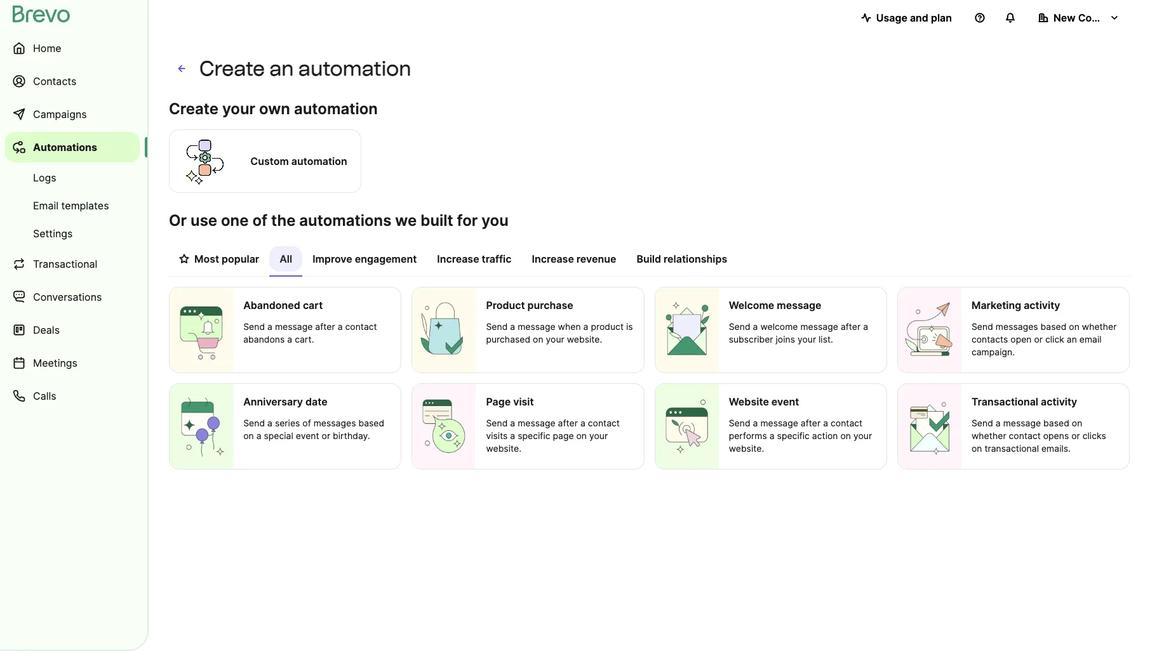 Task type: vqa. For each thing, say whether or not it's contained in the screenshot.
activity corresponding to Transactional activity
yes



Task type: locate. For each thing, give the bounding box(es) containing it.
usage and plan button
[[851, 5, 962, 30]]

send a message after a contact performs a specific action on your website.
[[729, 418, 872, 454]]

of for the
[[252, 212, 267, 230]]

1 horizontal spatial website.
[[567, 334, 602, 345]]

increase left traffic
[[437, 253, 479, 266]]

send inside send a message when a product is purchased on your website.
[[486, 321, 508, 332]]

0 horizontal spatial event
[[296, 431, 319, 442]]

on right "purchased"
[[533, 334, 544, 345]]

of inside send a series of messages based on a special event or birthday.
[[303, 418, 311, 429]]

activity
[[1024, 299, 1061, 312], [1041, 396, 1078, 409]]

or left clicks
[[1072, 431, 1080, 442]]

based up birthday. at the left bottom of the page
[[359, 418, 384, 429]]

product purchase
[[486, 299, 573, 312]]

send
[[243, 321, 265, 332], [486, 321, 508, 332], [729, 321, 751, 332], [972, 321, 993, 332], [243, 418, 265, 429], [486, 418, 508, 429], [729, 418, 751, 429], [972, 418, 993, 429]]

0 horizontal spatial of
[[252, 212, 267, 230]]

message up cart.
[[275, 321, 313, 332]]

on right page
[[576, 431, 587, 442]]

performs
[[729, 431, 767, 442]]

specific left "action"
[[777, 431, 810, 442]]

home
[[33, 42, 61, 55]]

on down transactional activity at the bottom
[[1072, 418, 1083, 429]]

specific for event
[[777, 431, 810, 442]]

0 vertical spatial messages
[[996, 321, 1038, 332]]

message for website event
[[761, 418, 798, 429]]

message inside send a message after a contact visits a specific page on your website.
[[518, 418, 556, 429]]

after inside send a message after a contact performs a specific action on your website.
[[801, 418, 821, 429]]

1 horizontal spatial increase
[[532, 253, 574, 266]]

send up the performs
[[729, 418, 751, 429]]

send for abandoned
[[243, 321, 265, 332]]

send up "purchased"
[[486, 321, 508, 332]]

0 vertical spatial of
[[252, 212, 267, 230]]

increase for increase revenue
[[532, 253, 574, 266]]

meetings link
[[5, 348, 140, 379]]

2 increase from the left
[[532, 253, 574, 266]]

website. inside send a message after a contact visits a specific page on your website.
[[486, 444, 522, 454]]

build relationships
[[637, 253, 727, 266]]

on inside send a message after a contact visits a specific page on your website.
[[576, 431, 587, 442]]

1 vertical spatial an
[[1067, 334, 1077, 345]]

purchased
[[486, 334, 531, 345]]

of for messages
[[303, 418, 311, 429]]

message up list.
[[801, 321, 838, 332]]

2 vertical spatial automation
[[291, 155, 347, 168]]

0 horizontal spatial messages
[[314, 418, 356, 429]]

date
[[306, 396, 328, 409]]

popular
[[222, 253, 259, 266]]

you
[[482, 212, 509, 230]]

your left list.
[[798, 334, 816, 345]]

automation inside custom automation button
[[291, 155, 347, 168]]

after inside send a welcome message after a subscriber joins your list.
[[841, 321, 861, 332]]

transactional down settings link
[[33, 258, 97, 271]]

send up visits
[[486, 418, 508, 429]]

message inside send a message after a contact performs a specific action on your website.
[[761, 418, 798, 429]]

send a series of messages based on a special event or birthday.
[[243, 418, 384, 442]]

0 horizontal spatial an
[[270, 57, 294, 81]]

abandoned
[[243, 299, 300, 312]]

send inside the send messages based on whether contacts open or click an email campaign.
[[972, 321, 993, 332]]

anniversary date
[[243, 396, 328, 409]]

your left own
[[222, 100, 255, 118]]

send up contacts at the bottom right
[[972, 321, 993, 332]]

automations link
[[5, 132, 140, 163]]

on left the special
[[243, 431, 254, 442]]

or use one of the automations we built for you
[[169, 212, 509, 230]]

after inside send a message after a contact abandons a cart.
[[315, 321, 335, 332]]

dxrbf image
[[179, 254, 189, 264]]

usage and plan
[[876, 11, 952, 24]]

your down when
[[546, 334, 565, 345]]

specific inside send a message after a contact performs a specific action on your website.
[[777, 431, 810, 442]]

2 horizontal spatial website.
[[729, 444, 764, 454]]

0 horizontal spatial specific
[[518, 431, 550, 442]]

contacts link
[[5, 66, 140, 97]]

automations
[[33, 141, 97, 154]]

1 horizontal spatial transactional
[[972, 396, 1039, 409]]

send inside send a message after a contact abandons a cart.
[[243, 321, 265, 332]]

build
[[637, 253, 661, 266]]

transactional activity
[[972, 396, 1078, 409]]

campaigns
[[33, 108, 87, 121]]

messages up open
[[996, 321, 1038, 332]]

templates
[[61, 199, 109, 212]]

0 horizontal spatial increase
[[437, 253, 479, 266]]

1 vertical spatial event
[[296, 431, 319, 442]]

custom automation button
[[169, 128, 361, 195]]

built
[[421, 212, 453, 230]]

0 vertical spatial transactional
[[33, 258, 97, 271]]

based up opens
[[1044, 418, 1070, 429]]

1 vertical spatial activity
[[1041, 396, 1078, 409]]

or left click
[[1034, 334, 1043, 345]]

event right website
[[772, 396, 799, 409]]

contact inside send a message after a contact visits a specific page on your website.
[[588, 418, 620, 429]]

website. down visits
[[486, 444, 522, 454]]

automation
[[299, 57, 411, 81], [294, 100, 378, 118], [291, 155, 347, 168]]

whether inside send a message based on whether contact opens or clicks on transactional emails.
[[972, 431, 1007, 442]]

page
[[486, 396, 511, 409]]

message inside send a message based on whether contact opens or clicks on transactional emails.
[[1003, 418, 1041, 429]]

based up click
[[1041, 321, 1067, 332]]

0 vertical spatial an
[[270, 57, 294, 81]]

increase
[[437, 253, 479, 266], [532, 253, 574, 266]]

send inside send a welcome message after a subscriber joins your list.
[[729, 321, 751, 332]]

create
[[199, 57, 265, 81], [169, 100, 219, 118]]

website.
[[567, 334, 602, 345], [486, 444, 522, 454], [729, 444, 764, 454]]

email templates link
[[5, 193, 140, 219]]

event down series at the bottom left of page
[[296, 431, 319, 442]]

website. for website event
[[729, 444, 764, 454]]

0 horizontal spatial whether
[[972, 431, 1007, 442]]

home link
[[5, 33, 140, 64]]

message down visit
[[518, 418, 556, 429]]

0 vertical spatial activity
[[1024, 299, 1061, 312]]

an up own
[[270, 57, 294, 81]]

website. down the performs
[[729, 444, 764, 454]]

one
[[221, 212, 249, 230]]

0 horizontal spatial transactional
[[33, 258, 97, 271]]

message down product purchase
[[518, 321, 556, 332]]

improve
[[313, 253, 352, 266]]

specific inside send a message after a contact visits a specific page on your website.
[[518, 431, 550, 442]]

for
[[457, 212, 478, 230]]

your right page
[[589, 431, 608, 442]]

transactional
[[985, 444, 1039, 454]]

send inside send a message after a contact performs a specific action on your website.
[[729, 418, 751, 429]]

on right "action"
[[841, 431, 851, 442]]

contact inside send a message after a contact abandons a cart.
[[345, 321, 377, 332]]

contact
[[345, 321, 377, 332], [588, 418, 620, 429], [831, 418, 863, 429], [1009, 431, 1041, 442]]

1 vertical spatial transactional
[[972, 396, 1039, 409]]

messages
[[996, 321, 1038, 332], [314, 418, 356, 429]]

0 vertical spatial automation
[[299, 57, 411, 81]]

1 vertical spatial whether
[[972, 431, 1007, 442]]

send for welcome
[[729, 321, 751, 332]]

1 specific from the left
[[518, 431, 550, 442]]

of left the
[[252, 212, 267, 230]]

an right click
[[1067, 334, 1077, 345]]

1 horizontal spatial event
[[772, 396, 799, 409]]

message down transactional activity at the bottom
[[1003, 418, 1041, 429]]

new company button
[[1028, 5, 1130, 30]]

message down "website event"
[[761, 418, 798, 429]]

1 vertical spatial messages
[[314, 418, 356, 429]]

your right "action"
[[854, 431, 872, 442]]

specific left page
[[518, 431, 550, 442]]

send inside send a series of messages based on a special event or birthday.
[[243, 418, 265, 429]]

1 horizontal spatial of
[[303, 418, 311, 429]]

contact for abandoned cart
[[345, 321, 377, 332]]

messages inside the send messages based on whether contacts open or click an email campaign.
[[996, 321, 1038, 332]]

0 vertical spatial create
[[199, 57, 265, 81]]

is
[[626, 321, 633, 332]]

your inside send a message after a contact visits a specific page on your website.
[[589, 431, 608, 442]]

1 horizontal spatial specific
[[777, 431, 810, 442]]

website. inside send a message after a contact performs a specific action on your website.
[[729, 444, 764, 454]]

increase left "revenue" in the top right of the page
[[532, 253, 574, 266]]

activity up opens
[[1041, 396, 1078, 409]]

send inside send a message based on whether contact opens or clicks on transactional emails.
[[972, 418, 993, 429]]

transactional up the "transactional"
[[972, 396, 1039, 409]]

contact inside send a message after a contact performs a specific action on your website.
[[831, 418, 863, 429]]

calls link
[[5, 381, 140, 412]]

company
[[1078, 11, 1125, 24]]

send for product
[[486, 321, 508, 332]]

0 vertical spatial whether
[[1082, 321, 1117, 332]]

based inside send a message based on whether contact opens or clicks on transactional emails.
[[1044, 418, 1070, 429]]

send up abandons
[[243, 321, 265, 332]]

message inside send a message when a product is purchased on your website.
[[518, 321, 556, 332]]

send up the special
[[243, 418, 265, 429]]

website. down when
[[567, 334, 602, 345]]

or
[[1034, 334, 1043, 345], [322, 431, 330, 442], [1072, 431, 1080, 442]]

1 horizontal spatial whether
[[1082, 321, 1117, 332]]

your
[[222, 100, 255, 118], [546, 334, 565, 345], [798, 334, 816, 345], [589, 431, 608, 442], [854, 431, 872, 442]]

after for abandoned cart
[[315, 321, 335, 332]]

activity up the send messages based on whether contacts open or click an email campaign.
[[1024, 299, 1061, 312]]

send messages based on whether contacts open or click an email campaign.
[[972, 321, 1117, 358]]

0 horizontal spatial or
[[322, 431, 330, 442]]

email templates
[[33, 199, 109, 212]]

1 increase from the left
[[437, 253, 479, 266]]

send inside send a message after a contact visits a specific page on your website.
[[486, 418, 508, 429]]

whether up email
[[1082, 321, 1117, 332]]

custom
[[251, 155, 289, 168]]

on up email
[[1069, 321, 1080, 332]]

tab list
[[169, 246, 1130, 277]]

or inside send a message based on whether contact opens or clicks on transactional emails.
[[1072, 431, 1080, 442]]

revenue
[[577, 253, 616, 266]]

increase traffic link
[[427, 246, 522, 276]]

transactional
[[33, 258, 97, 271], [972, 396, 1039, 409]]

after inside send a message after a contact visits a specific page on your website.
[[558, 418, 578, 429]]

specific for visit
[[518, 431, 550, 442]]

message for product purchase
[[518, 321, 556, 332]]

2 horizontal spatial or
[[1072, 431, 1080, 442]]

2 specific from the left
[[777, 431, 810, 442]]

welcome
[[761, 321, 798, 332]]

whether
[[1082, 321, 1117, 332], [972, 431, 1007, 442]]

messages up birthday. at the left bottom of the page
[[314, 418, 356, 429]]

website event
[[729, 396, 799, 409]]

welcome message
[[729, 299, 822, 312]]

cart.
[[295, 334, 314, 345]]

1 horizontal spatial or
[[1034, 334, 1043, 345]]

email
[[1080, 334, 1102, 345]]

build relationships link
[[627, 246, 738, 276]]

send up subscriber
[[729, 321, 751, 332]]

a
[[267, 321, 273, 332], [338, 321, 343, 332], [510, 321, 515, 332], [584, 321, 589, 332], [753, 321, 758, 332], [863, 321, 868, 332], [287, 334, 292, 345], [267, 418, 273, 429], [510, 418, 515, 429], [581, 418, 586, 429], [753, 418, 758, 429], [823, 418, 828, 429], [996, 418, 1001, 429], [256, 431, 261, 442], [510, 431, 515, 442], [770, 431, 775, 442]]

contact for website event
[[831, 418, 863, 429]]

marketing activity
[[972, 299, 1061, 312]]

relationships
[[664, 253, 727, 266]]

of right series at the bottom left of page
[[303, 418, 311, 429]]

message inside send a message after a contact abandons a cart.
[[275, 321, 313, 332]]

event
[[772, 396, 799, 409], [296, 431, 319, 442]]

increase revenue
[[532, 253, 616, 266]]

1 horizontal spatial messages
[[996, 321, 1038, 332]]

1 horizontal spatial an
[[1067, 334, 1077, 345]]

1 vertical spatial of
[[303, 418, 311, 429]]

product
[[486, 299, 525, 312]]

and
[[910, 11, 929, 24]]

increase revenue link
[[522, 246, 627, 276]]

1 vertical spatial automation
[[294, 100, 378, 118]]

send up the "transactional"
[[972, 418, 993, 429]]

deals link
[[5, 315, 140, 346]]

whether inside the send messages based on whether contacts open or click an email campaign.
[[1082, 321, 1117, 332]]

or left birthday. at the left bottom of the page
[[322, 431, 330, 442]]

whether up the "transactional"
[[972, 431, 1007, 442]]

1 vertical spatial create
[[169, 100, 219, 118]]

your inside send a welcome message after a subscriber joins your list.
[[798, 334, 816, 345]]

message for transactional activity
[[1003, 418, 1041, 429]]

0 horizontal spatial website.
[[486, 444, 522, 454]]

website
[[729, 396, 769, 409]]

website. inside send a message when a product is purchased on your website.
[[567, 334, 602, 345]]



Task type: describe. For each thing, give the bounding box(es) containing it.
traffic
[[482, 253, 512, 266]]

transactional for transactional
[[33, 258, 97, 271]]

or
[[169, 212, 187, 230]]

clicks
[[1083, 431, 1107, 442]]

message inside send a welcome message after a subscriber joins your list.
[[801, 321, 838, 332]]

conversations link
[[5, 282, 140, 313]]

calls
[[33, 390, 56, 403]]

we
[[395, 212, 417, 230]]

message for abandoned cart
[[275, 321, 313, 332]]

conversations
[[33, 291, 102, 304]]

after for page visit
[[558, 418, 578, 429]]

list.
[[819, 334, 833, 345]]

joins
[[776, 334, 795, 345]]

send for transactional
[[972, 418, 993, 429]]

on inside send a message after a contact performs a specific action on your website.
[[841, 431, 851, 442]]

email
[[33, 199, 59, 212]]

page
[[553, 431, 574, 442]]

visits
[[486, 431, 508, 442]]

special
[[264, 431, 293, 442]]

after for website event
[[801, 418, 821, 429]]

event inside send a series of messages based on a special event or birthday.
[[296, 431, 319, 442]]

automations
[[299, 212, 392, 230]]

message for page visit
[[518, 418, 556, 429]]

an inside the send messages based on whether contacts open or click an email campaign.
[[1067, 334, 1077, 345]]

improve engagement
[[313, 253, 417, 266]]

tab list containing most popular
[[169, 246, 1130, 277]]

a inside send a message based on whether contact opens or clicks on transactional emails.
[[996, 418, 1001, 429]]

emails.
[[1042, 444, 1071, 454]]

contact inside send a message based on whether contact opens or clicks on transactional emails.
[[1009, 431, 1041, 442]]

meetings
[[33, 357, 77, 370]]

create an automation
[[199, 57, 411, 81]]

campaigns link
[[5, 99, 140, 130]]

or inside the send messages based on whether contacts open or click an email campaign.
[[1034, 334, 1043, 345]]

all
[[280, 253, 292, 266]]

marketing
[[972, 299, 1022, 312]]

transactional link
[[5, 249, 140, 280]]

logs
[[33, 172, 56, 184]]

cart
[[303, 299, 323, 312]]

click
[[1046, 334, 1065, 345]]

use
[[191, 212, 217, 230]]

settings link
[[5, 221, 140, 246]]

or inside send a series of messages based on a special event or birthday.
[[322, 431, 330, 442]]

message up send a welcome message after a subscriber joins your list.
[[777, 299, 822, 312]]

birthday.
[[333, 431, 370, 442]]

send a message after a contact visits a specific page on your website.
[[486, 418, 620, 454]]

send a message after a contact abandons a cart.
[[243, 321, 377, 345]]

your inside send a message when a product is purchased on your website.
[[546, 334, 565, 345]]

engagement
[[355, 253, 417, 266]]

create for create an automation
[[199, 57, 265, 81]]

messages inside send a series of messages based on a special event or birthday.
[[314, 418, 356, 429]]

on left the "transactional"
[[972, 444, 982, 454]]

abandons
[[243, 334, 285, 345]]

based inside send a series of messages based on a special event or birthday.
[[359, 418, 384, 429]]

logs link
[[5, 165, 140, 191]]

based inside the send messages based on whether contacts open or click an email campaign.
[[1041, 321, 1067, 332]]

deals
[[33, 324, 60, 337]]

increase for increase traffic
[[437, 253, 479, 266]]

abandoned cart
[[243, 299, 323, 312]]

0 vertical spatial event
[[772, 396, 799, 409]]

all link
[[269, 246, 302, 277]]

page visit
[[486, 396, 534, 409]]

opens
[[1044, 431, 1069, 442]]

series
[[275, 418, 300, 429]]

product
[[591, 321, 624, 332]]

website. for page visit
[[486, 444, 522, 454]]

contact for page visit
[[588, 418, 620, 429]]

transactional for transactional activity
[[972, 396, 1039, 409]]

send for page
[[486, 418, 508, 429]]

on inside send a series of messages based on a special event or birthday.
[[243, 431, 254, 442]]

create your own automation
[[169, 100, 378, 118]]

anniversary
[[243, 396, 303, 409]]

send for website
[[729, 418, 751, 429]]

increase traffic
[[437, 253, 512, 266]]

send a message based on whether contact opens or clicks on transactional emails.
[[972, 418, 1107, 454]]

new company
[[1054, 11, 1125, 24]]

the
[[271, 212, 296, 230]]

most
[[194, 253, 219, 266]]

activity for marketing activity
[[1024, 299, 1061, 312]]

campaign.
[[972, 347, 1015, 358]]

your inside send a message after a contact performs a specific action on your website.
[[854, 431, 872, 442]]

contacts
[[33, 75, 76, 88]]

custom automation
[[251, 155, 347, 168]]

activity for transactional activity
[[1041, 396, 1078, 409]]

most popular
[[194, 253, 259, 266]]

own
[[259, 100, 290, 118]]

send for anniversary
[[243, 418, 265, 429]]

contacts
[[972, 334, 1008, 345]]

usage
[[876, 11, 908, 24]]

action
[[812, 431, 838, 442]]

on inside send a message when a product is purchased on your website.
[[533, 334, 544, 345]]

on inside the send messages based on whether contacts open or click an email campaign.
[[1069, 321, 1080, 332]]

create for create your own automation
[[169, 100, 219, 118]]

welcome
[[729, 299, 775, 312]]

new
[[1054, 11, 1076, 24]]

purchase
[[528, 299, 573, 312]]

send for marketing
[[972, 321, 993, 332]]

plan
[[931, 11, 952, 24]]

subscriber
[[729, 334, 773, 345]]

send a welcome message after a subscriber joins your list.
[[729, 321, 868, 345]]

visit
[[513, 396, 534, 409]]



